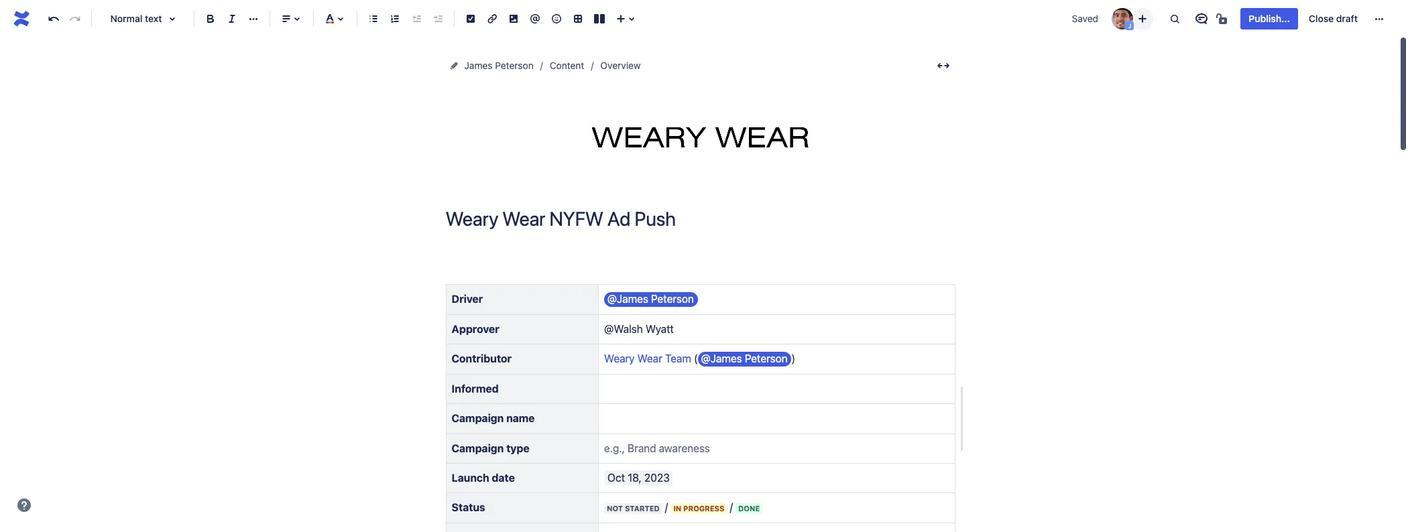 Task type: vqa. For each thing, say whether or not it's contained in the screenshot.
stf-2
no



Task type: describe. For each thing, give the bounding box(es) containing it.
draft
[[1336, 13, 1358, 24]]

add image, video, or file image
[[506, 11, 522, 27]]

no restrictions image
[[1215, 11, 1231, 27]]

started
[[625, 505, 660, 513]]

1 vertical spatial @james
[[701, 353, 742, 365]]

0 horizontal spatial @james
[[607, 293, 648, 305]]

saved
[[1072, 13, 1098, 24]]

text
[[145, 13, 162, 24]]

make page full-width image
[[935, 58, 951, 74]]

progress
[[683, 505, 724, 513]]

campaign name
[[452, 412, 535, 425]]

date
[[492, 472, 515, 484]]

close draft button
[[1301, 8, 1366, 30]]

type
[[506, 442, 529, 454]]

table image
[[570, 11, 586, 27]]

emoji image
[[549, 11, 565, 27]]

normal text
[[110, 13, 162, 24]]

(
[[694, 353, 698, 365]]

invite to edit image
[[1135, 10, 1151, 26]]

header
[[689, 136, 717, 147]]

wyatt
[[646, 323, 674, 335]]

18,
[[628, 472, 642, 484]]

normal
[[110, 13, 142, 24]]

team
[[665, 353, 691, 365]]

@james peterson
[[607, 293, 694, 305]]

content link
[[550, 58, 584, 74]]

indent tab image
[[430, 11, 446, 27]]

layouts image
[[591, 11, 608, 27]]

)
[[792, 353, 795, 365]]

james peterson link
[[464, 58, 534, 74]]

james
[[464, 60, 493, 71]]

driver
[[452, 293, 483, 305]]

redo ⌘⇧z image
[[67, 11, 83, 27]]

informed
[[452, 383, 499, 395]]

Main content area, start typing to enter text. text field
[[438, 250, 965, 532]]

weary wear team link
[[604, 353, 691, 365]]

Give this page a title text field
[[446, 208, 955, 230]]

overview
[[600, 60, 641, 71]]

peterson for james peterson
[[495, 60, 534, 71]]

link image
[[484, 11, 500, 27]]

align left image
[[278, 11, 294, 27]]

comment icon image
[[1194, 11, 1210, 27]]

@walsh
[[604, 323, 643, 335]]

@walsh wyatt
[[604, 323, 674, 335]]

more image
[[1371, 11, 1387, 27]]

james peterson
[[464, 60, 534, 71]]

james peterson image
[[1112, 8, 1133, 30]]



Task type: locate. For each thing, give the bounding box(es) containing it.
contributor
[[452, 353, 512, 365]]

name
[[506, 412, 535, 425]]

0 horizontal spatial peterson
[[495, 60, 534, 71]]

find and replace image
[[1167, 11, 1183, 27]]

help image
[[16, 498, 32, 514]]

/
[[665, 502, 668, 514], [730, 502, 733, 514]]

2 / from the left
[[730, 502, 733, 514]]

publish...
[[1249, 13, 1290, 24]]

2 vertical spatial peterson
[[745, 353, 788, 365]]

bold ⌘b image
[[203, 11, 219, 27]]

@james right (
[[701, 353, 742, 365]]

update header image button
[[652, 114, 749, 148]]

1 horizontal spatial peterson
[[651, 293, 694, 305]]

close draft
[[1309, 13, 1358, 24]]

campaign up launch date
[[452, 442, 504, 454]]

campaign for campaign name
[[452, 412, 504, 425]]

move this page image
[[448, 60, 459, 71]]

close
[[1309, 13, 1334, 24]]

oct 18, 2023
[[608, 472, 670, 484]]

1 / from the left
[[665, 502, 668, 514]]

2023
[[644, 472, 670, 484]]

bullet list ⌘⇧8 image
[[365, 11, 382, 27]]

peterson up 'wyatt' at bottom
[[651, 293, 694, 305]]

1 campaign from the top
[[452, 412, 504, 425]]

undo ⌘z image
[[46, 11, 62, 27]]

confluence image
[[11, 8, 32, 30]]

2 campaign from the top
[[452, 442, 504, 454]]

1 horizontal spatial /
[[730, 502, 733, 514]]

campaign type
[[452, 442, 529, 454]]

0 vertical spatial peterson
[[495, 60, 534, 71]]

in
[[673, 505, 681, 513]]

/ left done
[[730, 502, 733, 514]]

approver
[[452, 323, 499, 335]]

campaign down informed
[[452, 412, 504, 425]]

/ left in
[[665, 502, 668, 514]]

wear
[[637, 353, 662, 365]]

1 vertical spatial campaign
[[452, 442, 504, 454]]

peterson for @james peterson
[[651, 293, 694, 305]]

image
[[720, 136, 745, 147]]

oct
[[608, 472, 625, 484]]

0 vertical spatial @james
[[607, 293, 648, 305]]

not
[[607, 505, 623, 513]]

peterson
[[495, 60, 534, 71], [651, 293, 694, 305], [745, 353, 788, 365]]

2 horizontal spatial peterson
[[745, 353, 788, 365]]

peterson left )
[[745, 353, 788, 365]]

1 horizontal spatial @james
[[701, 353, 742, 365]]

campaign for campaign type
[[452, 442, 504, 454]]

weary
[[604, 353, 635, 365]]

outdent ⇧tab image
[[408, 11, 424, 27]]

mention image
[[527, 11, 543, 27]]

confluence image
[[11, 8, 32, 30]]

not started / in progress / done
[[607, 502, 760, 514]]

numbered list ⌘⇧7 image
[[387, 11, 403, 27]]

publish... button
[[1241, 8, 1298, 30]]

@james up @walsh
[[607, 293, 648, 305]]

peterson right 'james'
[[495, 60, 534, 71]]

update header image
[[656, 136, 745, 147]]

1 vertical spatial peterson
[[651, 293, 694, 305]]

campaign
[[452, 412, 504, 425], [452, 442, 504, 454]]

launch
[[452, 472, 489, 484]]

action item image
[[463, 11, 479, 27]]

done
[[738, 505, 760, 513]]

more formatting image
[[245, 11, 262, 27]]

overview link
[[600, 58, 641, 74]]

@james
[[607, 293, 648, 305], [701, 353, 742, 365]]

0 horizontal spatial /
[[665, 502, 668, 514]]

weary wear team ( @james peterson )
[[604, 353, 795, 365]]

0 vertical spatial campaign
[[452, 412, 504, 425]]

italic ⌘i image
[[224, 11, 240, 27]]

update
[[656, 136, 686, 147]]

normal text button
[[97, 4, 188, 34]]

status
[[452, 502, 485, 514]]

content
[[550, 60, 584, 71]]

launch date
[[452, 472, 515, 484]]



